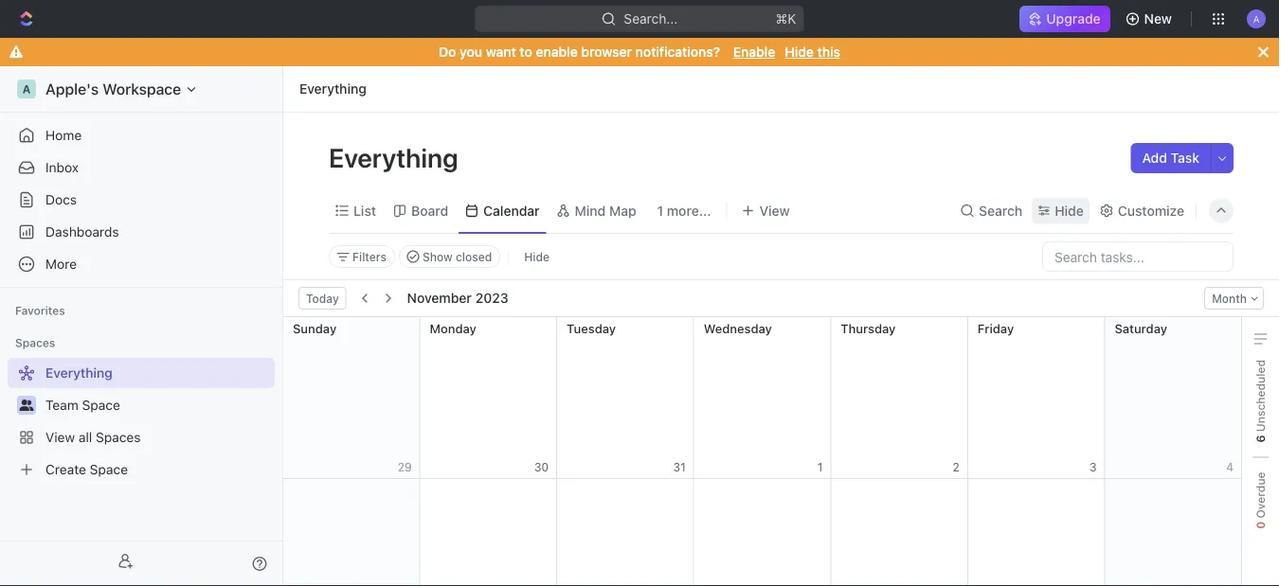 Task type: vqa. For each thing, say whether or not it's contained in the screenshot.
Sort By dropdown button
no



Task type: describe. For each thing, give the bounding box(es) containing it.
2 row from the top
[[283, 480, 1243, 587]]

to
[[520, 44, 533, 60]]

list
[[354, 203, 376, 219]]

everything for the bottommost everything link
[[46, 365, 113, 381]]

apple's workspace, , element
[[17, 80, 36, 99]]

overdue
[[1255, 472, 1268, 522]]

do you want to enable browser notifications? enable hide this
[[439, 44, 841, 60]]

sunday
[[293, 321, 337, 336]]

grid containing sunday
[[282, 318, 1243, 587]]

thursday
[[841, 321, 896, 336]]

view for view all spaces
[[46, 430, 75, 446]]

apple's workspace
[[46, 80, 181, 98]]

more button
[[8, 249, 275, 280]]

2
[[953, 461, 960, 474]]

search button
[[955, 198, 1029, 224]]

a inside 'dropdown button'
[[1254, 13, 1260, 24]]

notifications?
[[636, 44, 720, 60]]

november 2023
[[407, 291, 509, 306]]

0 vertical spatial everything link
[[295, 78, 371, 100]]

view all spaces
[[46, 430, 141, 446]]

30
[[535, 461, 549, 474]]

1 vertical spatial everything
[[329, 142, 464, 173]]

upgrade link
[[1020, 6, 1111, 32]]

Search tasks... text field
[[1044, 243, 1233, 271]]

team space link
[[46, 391, 271, 421]]

wednesday
[[704, 321, 772, 336]]

tuesday
[[567, 321, 616, 336]]

view button
[[735, 198, 797, 224]]

view all spaces link
[[8, 423, 271, 453]]

enable
[[536, 44, 578, 60]]

⌘k
[[776, 11, 797, 27]]

you
[[460, 44, 483, 60]]

hide button
[[517, 246, 557, 268]]

create space
[[46, 462, 128, 478]]

inbox
[[46, 160, 79, 175]]

closed
[[456, 250, 492, 264]]

team
[[46, 398, 79, 413]]

1 for 1 more...
[[657, 203, 664, 219]]

new button
[[1118, 4, 1184, 34]]

team space
[[46, 398, 120, 413]]

home
[[46, 128, 82, 143]]

today
[[306, 292, 339, 305]]

4
[[1227, 461, 1234, 474]]

favorites
[[15, 304, 65, 318]]

0 vertical spatial spaces
[[15, 337, 55, 350]]

3
[[1090, 461, 1097, 474]]

6
[[1255, 436, 1268, 443]]

do
[[439, 44, 456, 60]]

view for view
[[760, 203, 790, 219]]

2023
[[476, 291, 509, 306]]

mind map
[[575, 203, 637, 219]]

new
[[1145, 11, 1173, 27]]

browser
[[581, 44, 632, 60]]

customize
[[1118, 203, 1185, 219]]

1 more...
[[657, 203, 711, 219]]

favorites button
[[8, 300, 73, 322]]

upgrade
[[1047, 11, 1101, 27]]

dashboards
[[46, 224, 119, 240]]

1 horizontal spatial hide
[[785, 44, 814, 60]]

show
[[423, 250, 453, 264]]

1 more... button
[[651, 198, 718, 224]]

month button
[[1205, 287, 1265, 310]]

task
[[1171, 150, 1200, 166]]

november
[[407, 291, 472, 306]]

more
[[46, 256, 77, 272]]

user group image
[[19, 400, 34, 411]]

hide button
[[1033, 198, 1090, 224]]

show closed button
[[399, 246, 501, 268]]

tree inside the sidebar navigation
[[8, 358, 275, 485]]



Task type: locate. For each thing, give the bounding box(es) containing it.
filters button
[[329, 246, 395, 268]]

spaces right 'all'
[[96, 430, 141, 446]]

0 horizontal spatial spaces
[[15, 337, 55, 350]]

saturday
[[1115, 321, 1168, 336]]

0 vertical spatial everything
[[300, 81, 367, 97]]

tree containing everything
[[8, 358, 275, 485]]

unscheduled
[[1255, 360, 1268, 436]]

0 horizontal spatial view
[[46, 430, 75, 446]]

view inside view button
[[760, 203, 790, 219]]

0
[[1255, 522, 1268, 530]]

calendar
[[484, 203, 540, 219]]

1 row from the top
[[283, 318, 1243, 480]]

tree
[[8, 358, 275, 485]]

0 vertical spatial hide
[[785, 44, 814, 60]]

month
[[1213, 292, 1248, 305]]

dashboards link
[[8, 217, 275, 247]]

everything
[[300, 81, 367, 97], [329, 142, 464, 173], [46, 365, 113, 381]]

1 vertical spatial view
[[46, 430, 75, 446]]

hide inside hide dropdown button
[[1055, 203, 1084, 219]]

inbox link
[[8, 153, 275, 183]]

create space link
[[8, 455, 271, 485]]

2 vertical spatial hide
[[524, 250, 550, 264]]

filters
[[353, 250, 387, 264]]

2 horizontal spatial hide
[[1055, 203, 1084, 219]]

hide right the search
[[1055, 203, 1084, 219]]

enable
[[733, 44, 776, 60]]

hide
[[785, 44, 814, 60], [1055, 203, 1084, 219], [524, 250, 550, 264]]

friday
[[978, 321, 1014, 336]]

view
[[760, 203, 790, 219], [46, 430, 75, 446]]

row containing 29
[[283, 318, 1243, 480]]

1 inside dropdown button
[[657, 203, 664, 219]]

0 vertical spatial 1
[[657, 203, 664, 219]]

hide left this
[[785, 44, 814, 60]]

space for team space
[[82, 398, 120, 413]]

1 vertical spatial spaces
[[96, 430, 141, 446]]

docs link
[[8, 185, 275, 215]]

29
[[398, 461, 412, 474]]

1 horizontal spatial spaces
[[96, 430, 141, 446]]

hide inside hide button
[[524, 250, 550, 264]]

monday
[[430, 321, 477, 336]]

show closed
[[423, 250, 492, 264]]

0 horizontal spatial hide
[[524, 250, 550, 264]]

1 horizontal spatial everything link
[[295, 78, 371, 100]]

view right more...
[[760, 203, 790, 219]]

everything inside tree
[[46, 365, 113, 381]]

1 vertical spatial space
[[90, 462, 128, 478]]

mind map link
[[571, 198, 637, 224]]

add task
[[1143, 150, 1200, 166]]

all
[[79, 430, 92, 446]]

1 horizontal spatial view
[[760, 203, 790, 219]]

customize button
[[1094, 198, 1191, 224]]

add task button
[[1131, 143, 1211, 173]]

0 horizontal spatial a
[[22, 82, 31, 96]]

1 vertical spatial everything link
[[8, 358, 271, 389]]

1 horizontal spatial 1
[[818, 461, 823, 474]]

0 vertical spatial view
[[760, 203, 790, 219]]

space down view all spaces
[[90, 462, 128, 478]]

sidebar navigation
[[0, 66, 287, 587]]

0 horizontal spatial 1
[[657, 203, 664, 219]]

1 for 1
[[818, 461, 823, 474]]

add
[[1143, 150, 1168, 166]]

spaces down favorites button
[[15, 337, 55, 350]]

everything link
[[295, 78, 371, 100], [8, 358, 271, 389]]

grid
[[282, 318, 1243, 587]]

a
[[1254, 13, 1260, 24], [22, 82, 31, 96]]

more...
[[667, 203, 711, 219]]

home link
[[8, 120, 275, 151]]

1 vertical spatial hide
[[1055, 203, 1084, 219]]

spaces inside tree
[[96, 430, 141, 446]]

docs
[[46, 192, 77, 208]]

1 horizontal spatial a
[[1254, 13, 1260, 24]]

mind
[[575, 203, 606, 219]]

hide down calendar
[[524, 250, 550, 264]]

this
[[818, 44, 841, 60]]

view left 'all'
[[46, 430, 75, 446]]

want
[[486, 44, 516, 60]]

0 vertical spatial space
[[82, 398, 120, 413]]

31
[[674, 461, 686, 474]]

board
[[411, 203, 449, 219]]

create
[[46, 462, 86, 478]]

apple's
[[46, 80, 99, 98]]

map
[[610, 203, 637, 219]]

search...
[[624, 11, 678, 27]]

space
[[82, 398, 120, 413], [90, 462, 128, 478]]

row
[[283, 318, 1243, 480], [283, 480, 1243, 587]]

1 vertical spatial 1
[[818, 461, 823, 474]]

1 vertical spatial a
[[22, 82, 31, 96]]

search
[[979, 203, 1023, 219]]

0 horizontal spatial everything link
[[8, 358, 271, 389]]

everything for everything link to the top
[[300, 81, 367, 97]]

spaces
[[15, 337, 55, 350], [96, 430, 141, 446]]

board link
[[408, 198, 449, 224]]

0 vertical spatial a
[[1254, 13, 1260, 24]]

workspace
[[103, 80, 181, 98]]

calendar link
[[480, 198, 540, 224]]

view inside view all spaces link
[[46, 430, 75, 446]]

today button
[[299, 287, 347, 310]]

a button
[[1242, 4, 1272, 34]]

2 vertical spatial everything
[[46, 365, 113, 381]]

a inside navigation
[[22, 82, 31, 96]]

list link
[[350, 198, 376, 224]]

space up view all spaces
[[82, 398, 120, 413]]

space for create space
[[90, 462, 128, 478]]

view button
[[735, 189, 797, 233]]

1
[[657, 203, 664, 219], [818, 461, 823, 474]]



